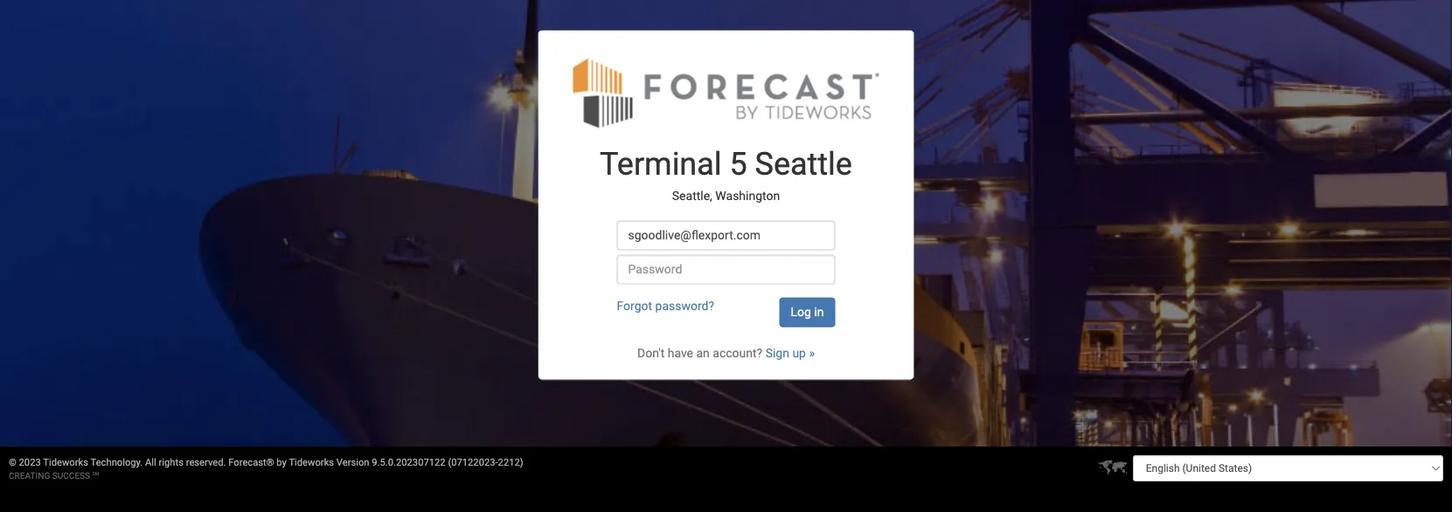 Task type: vqa. For each thing, say whether or not it's contained in the screenshot.
"Broker/Freight"
no



Task type: describe. For each thing, give the bounding box(es) containing it.
forgot password? log in
[[617, 299, 824, 320]]

in
[[814, 305, 824, 320]]

2 tideworks from the left
[[289, 457, 334, 468]]

creating
[[9, 470, 50, 481]]

Password password field
[[617, 255, 835, 285]]

sign up » link
[[766, 346, 815, 361]]

up
[[793, 346, 806, 361]]

℠
[[92, 470, 99, 481]]

don't
[[637, 346, 665, 361]]

9.5.0.202307122
[[372, 457, 446, 468]]

Email or username text field
[[617, 221, 835, 250]]

1 tideworks from the left
[[43, 457, 88, 468]]

technology.
[[91, 457, 143, 468]]

don't have an account? sign up »
[[637, 346, 815, 361]]

©
[[9, 457, 16, 468]]

forgot
[[617, 299, 652, 313]]



Task type: locate. For each thing, give the bounding box(es) containing it.
1 horizontal spatial tideworks
[[289, 457, 334, 468]]

have
[[668, 346, 693, 361]]

(07122023-
[[448, 457, 498, 468]]

forecast® by tideworks image
[[573, 56, 879, 129]]

log
[[791, 305, 811, 320]]

© 2023 tideworks technology. all rights reserved. forecast® by tideworks version 9.5.0.202307122 (07122023-2212) creating success ℠
[[9, 457, 523, 481]]

all
[[145, 457, 156, 468]]

»
[[809, 346, 815, 361]]

terminal 5 seattle seattle, washington
[[600, 145, 852, 203]]

an
[[696, 346, 710, 361]]

log in button
[[780, 298, 835, 327]]

terminal
[[600, 145, 722, 182]]

washington
[[716, 189, 780, 203]]

version
[[337, 457, 369, 468]]

tideworks
[[43, 457, 88, 468], [289, 457, 334, 468]]

password?
[[655, 299, 714, 313]]

account?
[[713, 346, 763, 361]]

5
[[730, 145, 747, 182]]

seattle
[[755, 145, 852, 182]]

reserved.
[[186, 457, 226, 468]]

forgot password? link
[[617, 299, 714, 313]]

2023
[[19, 457, 41, 468]]

success
[[52, 470, 90, 481]]

forecast®
[[228, 457, 274, 468]]

seattle,
[[672, 189, 713, 203]]

by
[[277, 457, 287, 468]]

tideworks right by
[[289, 457, 334, 468]]

sign
[[766, 346, 790, 361]]

rights
[[159, 457, 184, 468]]

tideworks up success
[[43, 457, 88, 468]]

0 horizontal spatial tideworks
[[43, 457, 88, 468]]

2212)
[[498, 457, 523, 468]]



